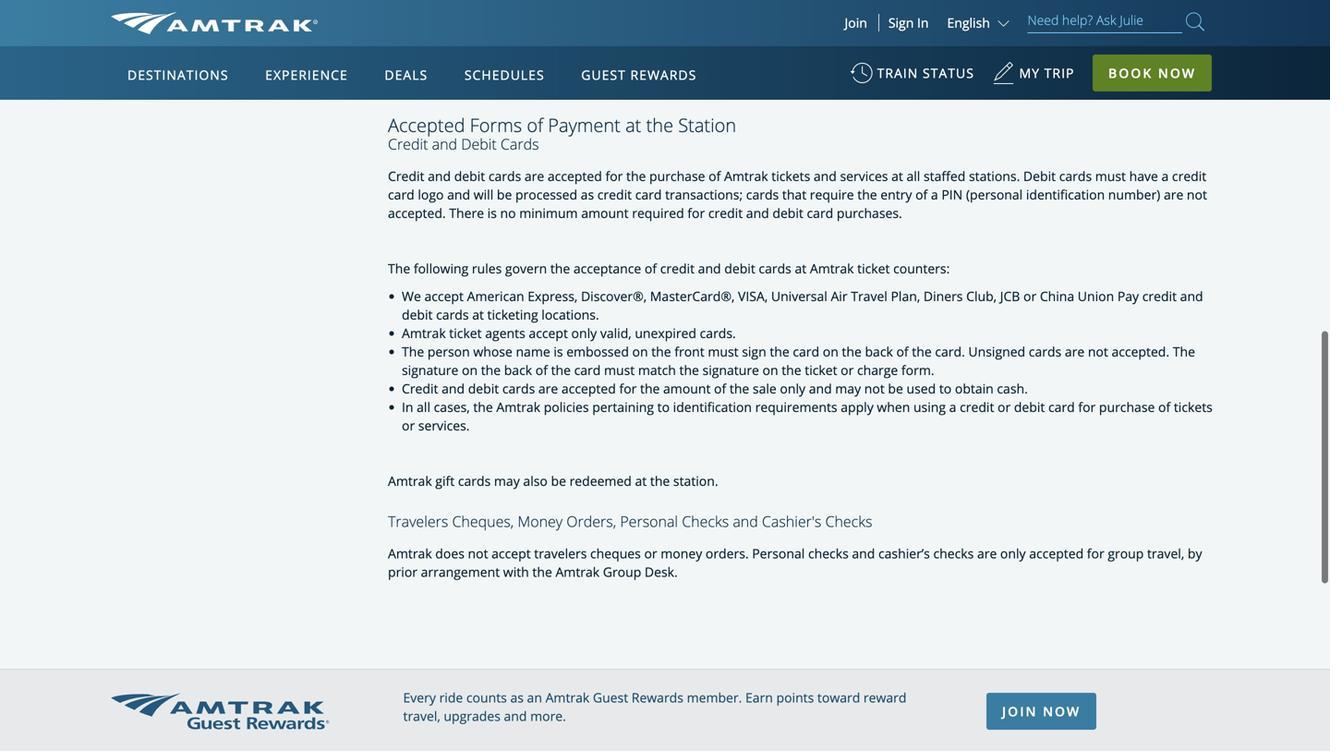 Task type: describe. For each thing, give the bounding box(es) containing it.
front
[[675, 343, 705, 360]]

a left "pin"
[[931, 186, 938, 203]]

all inside credit and debit cards are accepted for the purchase of amtrak tickets and services at all staffed stations. debit cards must have a credit card logo and will be processed as credit card transactions; cards that require the entry of a pin (personal identification number) are not accepted. there is no minimum amount required for credit and debit card purchases.
[[907, 167, 921, 185]]

money
[[518, 511, 563, 531]]

amtrak left policies at the left of the page
[[497, 398, 541, 416]]

join for join
[[845, 14, 867, 31]]

every
[[403, 689, 436, 706]]

also
[[523, 472, 548, 490]]

cards up visa,
[[759, 260, 792, 277]]

agent
[[441, 17, 489, 42]]

you can purchase tickets in person at any staffed amtrak station. at most staffed stations, we accept amtrak gift cards, credit cards, and debit cards with a credit card logo.
[[388, 55, 1204, 91]]

at inside you can purchase tickets in person at any staffed amtrak station. at most staffed stations, we accept amtrak gift cards, credit cards, and debit cards with a credit card logo.
[[601, 55, 612, 72]]

the up match
[[652, 343, 671, 360]]

on up match
[[632, 343, 648, 360]]

regions map image
[[180, 154, 623, 413]]

experience
[[265, 66, 348, 84]]

guest rewards
[[581, 66, 697, 84]]

debit down that
[[773, 204, 804, 222]]

sign
[[889, 14, 914, 31]]

club,
[[967, 287, 997, 305]]

unexpired
[[635, 324, 697, 342]]

accept inside you can purchase tickets in person at any staffed amtrak station. at most staffed stations, we accept amtrak gift cards, credit cards, and debit cards with a credit card logo.
[[952, 55, 991, 72]]

purchase inside we accept american express, discover®, mastercard®, visa, universal air travel plan, diners club, jcb or china union pay credit and debit cards at ticketing locations. amtrak ticket agents accept only valid, unexpired cards. the person whose name is embossed on the front must sign the card on the back of the card. unsigned cards are not accepted. the signature on the back of the card must match the signature on the ticket or charge form. credit and debit cards are accepted for the amount of the sale only and may not be used to obtain cash. in all cases, the amtrak policies pertaining to identification requirements apply when using a credit or debit card for purchase of tickets or services.
[[1099, 398, 1155, 416]]

2 horizontal spatial ticket
[[858, 260, 890, 277]]

cards down american
[[436, 306, 469, 323]]

orders.
[[706, 545, 749, 562]]

amtrak down we
[[402, 324, 446, 342]]

person inside you can purchase tickets in person at any staffed amtrak station. at most staffed stations, we accept amtrak gift cards, credit cards, and debit cards with a credit card logo.
[[555, 55, 597, 72]]

1 vertical spatial back
[[504, 361, 532, 379]]

2 cards, from the left
[[1142, 55, 1178, 72]]

not inside amtrak does not accept travelers cheques or money orders. personal checks and cashier's checks are only accepted for group travel, by prior arrangement with the amtrak group desk.
[[468, 545, 488, 562]]

destinations
[[128, 66, 229, 84]]

person inside we accept american express, discover®, mastercard®, visa, universal air travel plan, diners club, jcb or china union pay credit and debit cards at ticketing locations. amtrak ticket agents accept only valid, unexpired cards. the person whose name is embossed on the front must sign the card on the back of the card. unsigned cards are not accepted. the signature on the back of the card must match the signature on the ticket or charge form. credit and debit cards are accepted for the amount of the sale only and may not be used to obtain cash. in all cases, the amtrak policies pertaining to identification requirements apply when using a credit or debit card for purchase of tickets or services.
[[428, 343, 470, 360]]

ticket agent at the station
[[388, 17, 604, 42]]

cards down 'name'
[[502, 380, 535, 397]]

credit down please enter your search item search field
[[1104, 55, 1138, 72]]

points
[[777, 689, 814, 706]]

cards up will
[[489, 167, 521, 185]]

of inside accepted forms of payment at the station credit and debit cards
[[527, 112, 543, 138]]

(personal
[[966, 186, 1023, 203]]

debit up will
[[454, 167, 485, 185]]

credit down transactions;
[[709, 204, 743, 222]]

money
[[661, 545, 702, 562]]

the inside amtrak does not accept travelers cheques or money orders. personal checks and cashier's checks are only accepted for group travel, by prior arrangement with the amtrak group desk.
[[533, 563, 552, 581]]

on down whose
[[462, 361, 478, 379]]

the up purchases.
[[858, 186, 877, 203]]

accept down following
[[424, 287, 464, 305]]

or left charge
[[841, 361, 854, 379]]

be inside credit and debit cards are accepted for the purchase of amtrak tickets and services at all staffed stations. debit cards must have a credit card logo and will be processed as credit card transactions; cards that require the entry of a pin (personal identification number) are not accepted. there is no minimum amount required for credit and debit card purchases.
[[497, 186, 512, 203]]

2 vertical spatial ticket
[[805, 361, 838, 379]]

the up 'required'
[[626, 167, 646, 185]]

are up policies at the left of the page
[[539, 380, 558, 397]]

the up in
[[514, 17, 542, 42]]

tickets inside you can purchase tickets in person at any staffed amtrak station. at most staffed stations, we accept amtrak gift cards, credit cards, and debit cards with a credit card logo.
[[498, 55, 537, 72]]

cases,
[[434, 398, 470, 416]]

agents
[[485, 324, 525, 342]]

more.
[[530, 707, 566, 725]]

universal
[[771, 287, 828, 305]]

1 horizontal spatial back
[[865, 343, 893, 360]]

guest inside guest rewards popup button
[[581, 66, 626, 84]]

the up express,
[[551, 260, 570, 277]]

entry
[[881, 186, 912, 203]]

identification inside credit and debit cards are accepted for the purchase of amtrak tickets and services at all staffed stations. debit cards must have a credit card logo and will be processed as credit card transactions; cards that require the entry of a pin (personal identification number) are not accepted. there is no minimum amount required for credit and debit card purchases.
[[1026, 186, 1105, 203]]

sale
[[753, 380, 777, 397]]

at inside credit and debit cards are accepted for the purchase of amtrak tickets and services at all staffed stations. debit cards must have a credit card logo and will be processed as credit card transactions; cards that require the entry of a pin (personal identification number) are not accepted. there is no minimum amount required for credit and debit card purchases.
[[892, 167, 903, 185]]

amtrak inside credit and debit cards are accepted for the purchase of amtrak tickets and services at all staffed stations. debit cards must have a credit card logo and will be processed as credit card transactions; cards that require the entry of a pin (personal identification number) are not accepted. there is no minimum amount required for credit and debit card purchases.
[[724, 167, 768, 185]]

credit up 'forms'
[[498, 73, 533, 91]]

travel, inside amtrak does not accept travelers cheques or money orders. personal checks and cashier's checks are only accepted for group travel, by prior arrangement with the amtrak group desk.
[[1147, 545, 1185, 562]]

or right jcb
[[1024, 287, 1037, 305]]

schedules link
[[457, 46, 552, 100]]

amtrak down the travelers
[[556, 563, 600, 581]]

the up travelers cheques, money orders, personal checks and cashier's checks
[[650, 472, 670, 490]]

in inside we accept american express, discover®, mastercard®, visa, universal air travel plan, diners club, jcb or china union pay credit and debit cards at ticketing locations. amtrak ticket agents accept only valid, unexpired cards. the person whose name is embossed on the front must sign the card on the back of the card. unsigned cards are not accepted. the signature on the back of the card must match the signature on the ticket or charge form. credit and debit cards are accepted for the amount of the sale only and may not be used to obtain cash. in all cases, the amtrak policies pertaining to identification requirements apply when using a credit or debit card for purchase of tickets or services.
[[402, 398, 413, 416]]

travelers
[[388, 511, 448, 531]]

forms
[[470, 112, 522, 138]]

join button
[[834, 14, 879, 31]]

credit down obtain
[[960, 398, 995, 416]]

we
[[931, 55, 949, 72]]

my trip
[[1020, 64, 1075, 82]]

accepted. inside we accept american express, discover®, mastercard®, visa, universal air travel plan, diners club, jcb or china union pay credit and debit cards at ticketing locations. amtrak ticket agents accept only valid, unexpired cards. the person whose name is embossed on the front must sign the card on the back of the card. unsigned cards are not accepted. the signature on the back of the card must match the signature on the ticket or charge form. credit and debit cards are accepted for the amount of the sale only and may not be used to obtain cash. in all cases, the amtrak policies pertaining to identification requirements apply when using a credit or debit card for purchase of tickets or services.
[[1112, 343, 1170, 360]]

the down match
[[640, 380, 660, 397]]

payment
[[548, 112, 621, 138]]

group
[[603, 563, 641, 581]]

debit down cash.
[[1014, 398, 1045, 416]]

2 vertical spatial be
[[551, 472, 566, 490]]

rewards inside popup button
[[631, 66, 697, 84]]

debit up visa,
[[725, 260, 756, 277]]

with inside you can purchase tickets in person at any staffed amtrak station. at most staffed stations, we accept amtrak gift cards, credit cards, and debit cards with a credit card logo.
[[458, 73, 484, 91]]

most
[[798, 55, 829, 72]]

card inside you can purchase tickets in person at any staffed amtrak station. at most staffed stations, we accept amtrak gift cards, credit cards, and debit cards with a credit card logo.
[[536, 73, 563, 91]]

charge
[[857, 361, 898, 379]]

search icon image
[[1186, 9, 1205, 34]]

english
[[947, 14, 990, 31]]

amtrak image
[[111, 12, 318, 34]]

status
[[923, 64, 975, 82]]

1 vertical spatial gift
[[435, 472, 455, 490]]

destinations button
[[120, 49, 236, 101]]

using
[[914, 398, 946, 416]]

at right redeemed
[[635, 472, 647, 490]]

a right have
[[1162, 167, 1169, 185]]

0 vertical spatial station
[[546, 17, 604, 42]]

used
[[907, 380, 936, 397]]

0 horizontal spatial must
[[604, 361, 635, 379]]

purchase inside you can purchase tickets in person at any staffed amtrak station. at most staffed stations, we accept amtrak gift cards, credit cards, and debit cards with a credit card logo.
[[439, 55, 495, 72]]

accepted inside credit and debit cards are accepted for the purchase of amtrak tickets and services at all staffed stations. debit cards must have a credit card logo and will be processed as credit card transactions; cards that require the entry of a pin (personal identification number) are not accepted. there is no minimum amount required for credit and debit card purchases.
[[548, 167, 602, 185]]

we accept american express, discover®, mastercard®, visa, universal air travel plan, diners club, jcb or china union pay credit and debit cards at ticketing locations. amtrak ticket agents accept only valid, unexpired cards. the person whose name is embossed on the front must sign the card on the back of the card. unsigned cards are not accepted. the signature on the back of the card must match the signature on the ticket or charge form. credit and debit cards are accepted for the amount of the sale only and may not be used to obtain cash. in all cases, the amtrak policies pertaining to identification requirements apply when using a credit or debit card for purchase of tickets or services.
[[402, 287, 1213, 434]]

1 horizontal spatial must
[[708, 343, 739, 360]]

are right number)
[[1164, 186, 1184, 203]]

is inside we accept american express, discover®, mastercard®, visa, universal air travel plan, diners club, jcb or china union pay credit and debit cards at ticketing locations. amtrak ticket agents accept only valid, unexpired cards. the person whose name is embossed on the front must sign the card on the back of the card. unsigned cards are not accepted. the signature on the back of the card must match the signature on the ticket or charge form. credit and debit cards are accepted for the amount of the sale only and may not be used to obtain cash. in all cases, the amtrak policies pertaining to identification requirements apply when using a credit or debit card for purchase of tickets or services.
[[554, 343, 563, 360]]

valid,
[[600, 324, 632, 342]]

travelers
[[534, 545, 587, 562]]

number)
[[1109, 186, 1161, 203]]

credit right the pay
[[1143, 287, 1177, 305]]

station inside accepted forms of payment at the station credit and debit cards
[[678, 112, 737, 138]]

now
[[1159, 64, 1196, 82]]

can
[[414, 55, 436, 72]]

unsigned
[[969, 343, 1026, 360]]

debit down we
[[402, 306, 433, 323]]

apply
[[841, 398, 874, 416]]

services.
[[418, 417, 470, 434]]

the right cases,
[[473, 398, 493, 416]]

on down air
[[823, 343, 839, 360]]

mastercard®,
[[650, 287, 735, 305]]

ticketing
[[487, 306, 538, 323]]

0 horizontal spatial may
[[494, 472, 520, 490]]

rewards inside every ride counts as an amtrak guest rewards member. earn points toward reward travel, upgrades and more.
[[632, 689, 684, 706]]

0 vertical spatial in
[[917, 14, 929, 31]]

not down charge
[[865, 380, 885, 397]]

cards.
[[700, 324, 736, 342]]

train
[[877, 64, 919, 82]]

amtrak up "prior"
[[388, 545, 432, 562]]

you
[[388, 55, 411, 72]]

are up processed
[[525, 167, 544, 185]]

1 cards, from the left
[[1065, 55, 1101, 72]]

acceptance
[[574, 260, 641, 277]]

amtrak guest rewards image
[[111, 693, 329, 729]]

0 horizontal spatial staffed
[[641, 55, 683, 72]]

toward
[[818, 689, 860, 706]]

schedules
[[465, 66, 545, 84]]

application inside banner
[[180, 154, 623, 413]]

prior
[[388, 563, 418, 581]]

amtrak up air
[[810, 260, 854, 277]]

trip
[[1045, 64, 1075, 82]]

book now button
[[1093, 55, 1212, 91]]

are down china
[[1065, 343, 1085, 360]]

orders,
[[567, 511, 616, 531]]

guest rewards button
[[574, 49, 704, 101]]

not inside credit and debit cards are accepted for the purchase of amtrak tickets and services at all staffed stations. debit cards must have a credit card logo and will be processed as credit card transactions; cards that require the entry of a pin (personal identification number) are not accepted. there is no minimum amount required for credit and debit card purchases.
[[1187, 186, 1207, 203]]

diners
[[924, 287, 963, 305]]

visa,
[[738, 287, 768, 305]]

may inside we accept american express, discover®, mastercard®, visa, universal air travel plan, diners club, jcb or china union pay credit and debit cards at ticketing locations. amtrak ticket agents accept only valid, unexpired cards. the person whose name is embossed on the front must sign the card on the back of the card. unsigned cards are not accepted. the signature on the back of the card must match the signature on the ticket or charge form. credit and debit cards are accepted for the amount of the sale only and may not be used to obtain cash. in all cases, the amtrak policies pertaining to identification requirements apply when using a credit or debit card for purchase of tickets or services.
[[835, 380, 861, 397]]

cards left have
[[1059, 167, 1092, 185]]

following
[[414, 260, 469, 277]]

station. inside you can purchase tickets in person at any staffed amtrak station. at most staffed stations, we accept amtrak gift cards, credit cards, and debit cards with a credit card logo.
[[734, 55, 778, 72]]

cards right unsigned
[[1029, 343, 1062, 360]]

china
[[1040, 287, 1075, 305]]

accepted inside we accept american express, discover®, mastercard®, visa, universal air travel plan, diners club, jcb or china union pay credit and debit cards at ticketing locations. amtrak ticket agents accept only valid, unexpired cards. the person whose name is embossed on the front must sign the card on the back of the card. unsigned cards are not accepted. the signature on the back of the card must match the signature on the ticket or charge form. credit and debit cards are accepted for the amount of the sale only and may not be used to obtain cash. in all cases, the amtrak policies pertaining to identification requirements apply when using a credit or debit card for purchase of tickets or services.
[[562, 380, 616, 397]]

debit up cases,
[[468, 380, 499, 397]]

transactions;
[[665, 186, 743, 203]]

counts
[[466, 689, 507, 706]]

the up 'form.'
[[912, 343, 932, 360]]

purchase inside credit and debit cards are accepted for the purchase of amtrak tickets and services at all staffed stations. debit cards must have a credit card logo and will be processed as credit card transactions; cards that require the entry of a pin (personal identification number) are not accepted. there is no minimum amount required for credit and debit card purchases.
[[650, 167, 705, 185]]

and inside every ride counts as an amtrak guest rewards member. earn points toward reward travel, upgrades and more.
[[504, 707, 527, 725]]

earn
[[746, 689, 773, 706]]

english button
[[947, 14, 1014, 31]]

0 horizontal spatial ticket
[[449, 324, 482, 342]]

debit inside accepted forms of payment at the station credit and debit cards
[[461, 134, 497, 154]]

the down whose
[[481, 361, 501, 379]]

amtrak up travelers
[[388, 472, 432, 490]]

stations.
[[969, 167, 1020, 185]]

amtrak left at
[[686, 55, 730, 72]]

credit up the mastercard®, in the top of the page
[[660, 260, 695, 277]]

discover®,
[[581, 287, 647, 305]]

train status
[[877, 64, 975, 82]]

a inside we accept american express, discover®, mastercard®, visa, universal air travel plan, diners club, jcb or china union pay credit and debit cards at ticketing locations. amtrak ticket agents accept only valid, unexpired cards. the person whose name is embossed on the front must sign the card on the back of the card. unsigned cards are not accepted. the signature on the back of the card must match the signature on the ticket or charge form. credit and debit cards are accepted for the amount of the sale only and may not be used to obtain cash. in all cases, the amtrak policies pertaining to identification requirements apply when using a credit or debit card for purchase of tickets or services.
[[949, 398, 957, 416]]

at inside accepted forms of payment at the station credit and debit cards
[[626, 112, 642, 138]]



Task type: vqa. For each thing, say whether or not it's contained in the screenshot.
"Newark," inside NWK NEWARK, NJ PENN STATION
no



Task type: locate. For each thing, give the bounding box(es) containing it.
1 vertical spatial credit
[[388, 167, 425, 185]]

banner containing join
[[0, 0, 1330, 427]]

upgrades
[[444, 707, 501, 725]]

checks
[[682, 511, 729, 531], [826, 511, 873, 531]]

0 vertical spatial travel,
[[1147, 545, 1185, 562]]

not
[[1187, 186, 1207, 203], [1088, 343, 1109, 360], [865, 380, 885, 397], [468, 545, 488, 562]]

amount inside credit and debit cards are accepted for the purchase of amtrak tickets and services at all staffed stations. debit cards must have a credit card logo and will be processed as credit card transactions; cards that require the entry of a pin (personal identification number) are not accepted. there is no minimum amount required for credit and debit card purchases.
[[581, 204, 629, 222]]

accepted. down logo
[[388, 204, 446, 222]]

1 vertical spatial with
[[503, 563, 529, 581]]

staffed inside credit and debit cards are accepted for the purchase of amtrak tickets and services at all staffed stations. debit cards must have a credit card logo and will be processed as credit card transactions; cards that require the entry of a pin (personal identification number) are not accepted. there is no minimum amount required for credit and debit card purchases.
[[924, 167, 966, 185]]

in
[[917, 14, 929, 31], [402, 398, 413, 416]]

checks up 'orders.'
[[682, 511, 729, 531]]

the inside accepted forms of payment at the station credit and debit cards
[[646, 112, 674, 138]]

debit inside credit and debit cards are accepted for the purchase of amtrak tickets and services at all staffed stations. debit cards must have a credit card logo and will be processed as credit card transactions; cards that require the entry of a pin (personal identification number) are not accepted. there is no minimum amount required for credit and debit card purchases.
[[1024, 167, 1056, 185]]

1 vertical spatial as
[[510, 689, 524, 706]]

cheques,
[[452, 511, 514, 531]]

1 horizontal spatial with
[[503, 563, 529, 581]]

0 vertical spatial is
[[488, 204, 497, 222]]

amount down match
[[663, 380, 711, 397]]

in left cases,
[[402, 398, 413, 416]]

and inside accepted forms of payment at the station credit and debit cards
[[432, 134, 457, 154]]

checks
[[808, 545, 849, 562], [934, 545, 974, 562]]

1 horizontal spatial tickets
[[772, 167, 811, 185]]

0 horizontal spatial tickets
[[498, 55, 537, 72]]

deals
[[385, 66, 428, 84]]

0 horizontal spatial station.
[[673, 472, 718, 490]]

credit right have
[[1172, 167, 1207, 185]]

1 horizontal spatial checks
[[826, 511, 873, 531]]

accept down cheques,
[[492, 545, 531, 562]]

must up number)
[[1096, 167, 1126, 185]]

0 horizontal spatial identification
[[673, 398, 752, 416]]

person up "logo."
[[555, 55, 597, 72]]

name
[[516, 343, 550, 360]]

1 vertical spatial debit
[[1024, 167, 1056, 185]]

debit inside you can purchase tickets in person at any staffed amtrak station. at most staffed stations, we accept amtrak gift cards, credit cards, and debit cards with a credit card logo.
[[388, 73, 419, 91]]

are right cashier's
[[977, 545, 997, 562]]

amtrak up more.
[[546, 689, 590, 706]]

be up "no"
[[497, 186, 512, 203]]

1 horizontal spatial all
[[907, 167, 921, 185]]

2 horizontal spatial staffed
[[924, 167, 966, 185]]

0 vertical spatial gift
[[1042, 55, 1061, 72]]

1 vertical spatial may
[[494, 472, 520, 490]]

of
[[527, 112, 543, 138], [709, 167, 721, 185], [916, 186, 928, 203], [645, 260, 657, 277], [897, 343, 909, 360], [536, 361, 548, 379], [714, 380, 726, 397], [1159, 398, 1171, 416]]

2 vertical spatial must
[[604, 361, 635, 379]]

0 horizontal spatial checks
[[808, 545, 849, 562]]

1 horizontal spatial checks
[[934, 545, 974, 562]]

at inside we accept american express, discover®, mastercard®, visa, universal air travel plan, diners club, jcb or china union pay credit and debit cards at ticketing locations. amtrak ticket agents accept only valid, unexpired cards. the person whose name is embossed on the front must sign the card on the back of the card. unsigned cards are not accepted. the signature on the back of the card must match the signature on the ticket or charge form. credit and debit cards are accepted for the amount of the sale only and may not be used to obtain cash. in all cases, the amtrak policies pertaining to identification requirements apply when using a credit or debit card for purchase of tickets or services.
[[472, 306, 484, 323]]

2 horizontal spatial only
[[1001, 545, 1026, 562]]

0 vertical spatial purchase
[[439, 55, 495, 72]]

cards up cheques,
[[458, 472, 491, 490]]

accepted. down the pay
[[1112, 343, 1170, 360]]

secondary navigation
[[111, 0, 388, 641]]

required
[[632, 204, 684, 222]]

not up arrangement
[[468, 545, 488, 562]]

station up in
[[546, 17, 604, 42]]

gift inside you can purchase tickets in person at any staffed amtrak station. at most staffed stations, we accept amtrak gift cards, credit cards, and debit cards with a credit card logo.
[[1042, 55, 1061, 72]]

stations,
[[877, 55, 928, 72]]

0 horizontal spatial all
[[417, 398, 431, 416]]

1 vertical spatial join
[[1002, 703, 1038, 720]]

at
[[782, 55, 795, 72]]

identification inside we accept american express, discover®, mastercard®, visa, universal air travel plan, diners club, jcb or china union pay credit and debit cards at ticketing locations. amtrak ticket agents accept only valid, unexpired cards. the person whose name is embossed on the front must sign the card on the back of the card. unsigned cards are not accepted. the signature on the back of the card must match the signature on the ticket or charge form. credit and debit cards are accepted for the amount of the sale only and may not be used to obtain cash. in all cases, the amtrak policies pertaining to identification requirements apply when using a credit or debit card for purchase of tickets or services.
[[673, 398, 752, 416]]

travel, inside every ride counts as an amtrak guest rewards member. earn points toward reward travel, upgrades and more.
[[403, 707, 441, 725]]

1 vertical spatial accepted.
[[1112, 343, 1170, 360]]

0 vertical spatial only
[[571, 324, 597, 342]]

union
[[1078, 287, 1114, 305]]

personal down cashier's
[[752, 545, 805, 562]]

cashier's
[[762, 511, 822, 531]]

0 vertical spatial identification
[[1026, 186, 1105, 203]]

0 horizontal spatial only
[[571, 324, 597, 342]]

govern
[[505, 260, 547, 277]]

identification
[[1026, 186, 1105, 203], [673, 398, 752, 416]]

my
[[1020, 64, 1040, 82]]

back down 'name'
[[504, 361, 532, 379]]

station. left at
[[734, 55, 778, 72]]

2 vertical spatial credit
[[402, 380, 438, 397]]

amtrak left trip
[[995, 55, 1039, 72]]

by
[[1188, 545, 1203, 562]]

checks down cashier's
[[808, 545, 849, 562]]

we
[[402, 287, 421, 305]]

be inside we accept american express, discover®, mastercard®, visa, universal air travel plan, diners club, jcb or china union pay credit and debit cards at ticketing locations. amtrak ticket agents accept only valid, unexpired cards. the person whose name is embossed on the front must sign the card on the back of the card. unsigned cards are not accepted. the signature on the back of the card must match the signature on the ticket or charge form. credit and debit cards are accepted for the amount of the sale only and may not be used to obtain cash. in all cases, the amtrak policies pertaining to identification requirements apply when using a credit or debit card for purchase of tickets or services.
[[888, 380, 903, 397]]

banner
[[0, 0, 1330, 427]]

0 horizontal spatial with
[[458, 73, 484, 91]]

the up requirements
[[782, 361, 802, 379]]

0 horizontal spatial cards,
[[1065, 55, 1101, 72]]

1 vertical spatial all
[[417, 398, 431, 416]]

sign
[[742, 343, 767, 360]]

person left whose
[[428, 343, 470, 360]]

1 horizontal spatial station
[[678, 112, 737, 138]]

now
[[1043, 703, 1081, 720]]

1 checks from the left
[[808, 545, 849, 562]]

pertaining
[[592, 398, 654, 416]]

group
[[1108, 545, 1144, 562]]

0 vertical spatial person
[[555, 55, 597, 72]]

debit
[[388, 73, 419, 91], [454, 167, 485, 185], [773, 204, 804, 222], [725, 260, 756, 277], [402, 306, 433, 323], [468, 380, 499, 397], [1014, 398, 1045, 416]]

1 vertical spatial travel,
[[403, 707, 441, 725]]

redeemed
[[570, 472, 632, 490]]

or
[[1024, 287, 1037, 305], [841, 361, 854, 379], [998, 398, 1011, 416], [402, 417, 415, 434], [644, 545, 658, 562]]

that
[[782, 186, 807, 203]]

as right processed
[[581, 186, 594, 203]]

0 vertical spatial must
[[1096, 167, 1126, 185]]

the down guest rewards popup button
[[646, 112, 674, 138]]

1 horizontal spatial amount
[[663, 380, 711, 397]]

or up desk.
[[644, 545, 658, 562]]

on up sale
[[763, 361, 778, 379]]

to right used
[[939, 380, 952, 397]]

2 signature from the left
[[703, 361, 759, 379]]

0 vertical spatial may
[[835, 380, 861, 397]]

credit inside accepted forms of payment at the station credit and debit cards
[[388, 134, 428, 154]]

member.
[[687, 689, 742, 706]]

does
[[435, 545, 465, 562]]

obtain
[[955, 380, 994, 397]]

accept inside amtrak does not accept travelers cheques or money orders. personal checks and cashier's checks are only accepted for group travel, by prior arrangement with the amtrak group desk.
[[492, 545, 531, 562]]

station.
[[734, 55, 778, 72], [673, 472, 718, 490]]

0 vertical spatial as
[[581, 186, 594, 203]]

0 horizontal spatial back
[[504, 361, 532, 379]]

cards inside you can purchase tickets in person at any staffed amtrak station. at most staffed stations, we accept amtrak gift cards, credit cards, and debit cards with a credit card logo.
[[422, 73, 455, 91]]

the left sale
[[730, 380, 750, 397]]

0 vertical spatial to
[[939, 380, 952, 397]]

back
[[865, 343, 893, 360], [504, 361, 532, 379]]

not down union
[[1088, 343, 1109, 360]]

1 horizontal spatial only
[[780, 380, 806, 397]]

accepted up processed
[[548, 167, 602, 185]]

tickets inside we accept american express, discover®, mastercard®, visa, universal air travel plan, diners club, jcb or china union pay credit and debit cards at ticketing locations. amtrak ticket agents accept only valid, unexpired cards. the person whose name is embossed on the front must sign the card on the back of the card. unsigned cards are not accepted. the signature on the back of the card must match the signature on the ticket or charge form. credit and debit cards are accepted for the amount of the sale only and may not be used to obtain cash. in all cases, the amtrak policies pertaining to identification requirements apply when using a credit or debit card for purchase of tickets or services.
[[1174, 398, 1213, 416]]

in
[[540, 55, 552, 72]]

amtrak inside every ride counts as an amtrak guest rewards member. earn points toward reward travel, upgrades and more.
[[546, 689, 590, 706]]

as inside credit and debit cards are accepted for the purchase of amtrak tickets and services at all staffed stations. debit cards must have a credit card logo and will be processed as credit card transactions; cards that require the entry of a pin (personal identification number) are not accepted. there is no minimum amount required for credit and debit card purchases.
[[581, 186, 594, 203]]

all
[[907, 167, 921, 185], [417, 398, 431, 416]]

guest inside every ride counts as an amtrak guest rewards member. earn points toward reward travel, upgrades and more.
[[593, 689, 628, 706]]

express,
[[528, 287, 578, 305]]

1 vertical spatial tickets
[[772, 167, 811, 185]]

counters:
[[893, 260, 950, 277]]

travel, down every
[[403, 707, 441, 725]]

cards left that
[[746, 186, 779, 203]]

0 vertical spatial all
[[907, 167, 921, 185]]

2 checks from the left
[[826, 511, 873, 531]]

the down the travelers
[[533, 563, 552, 581]]

at up the universal
[[795, 260, 807, 277]]

1 horizontal spatial purchase
[[650, 167, 705, 185]]

station. up money
[[673, 472, 718, 490]]

as inside every ride counts as an amtrak guest rewards member. earn points toward reward travel, upgrades and more.
[[510, 689, 524, 706]]

0 horizontal spatial in
[[402, 398, 413, 416]]

accepted
[[388, 112, 465, 138]]

book now
[[1109, 64, 1196, 82]]

join now
[[1002, 703, 1081, 720]]

1 horizontal spatial signature
[[703, 361, 759, 379]]

1 horizontal spatial debit
[[1024, 167, 1056, 185]]

accepted inside amtrak does not accept travelers cheques or money orders. personal checks and cashier's checks are only accepted for group travel, by prior arrangement with the amtrak group desk.
[[1029, 545, 1084, 562]]

staffed up "pin"
[[924, 167, 966, 185]]

at right payment
[[626, 112, 642, 138]]

1 horizontal spatial cards,
[[1142, 55, 1178, 72]]

and inside you can purchase tickets in person at any staffed amtrak station. at most staffed stations, we accept amtrak gift cards, credit cards, and debit cards with a credit card logo.
[[1181, 55, 1204, 72]]

0 vertical spatial with
[[458, 73, 484, 91]]

ticket up travel
[[858, 260, 890, 277]]

gift
[[1042, 55, 1061, 72], [435, 472, 455, 490]]

identification down front
[[673, 398, 752, 416]]

at right 'agent'
[[494, 17, 510, 42]]

staffed right most
[[832, 55, 874, 72]]

Please enter your search item search field
[[1028, 9, 1183, 33]]

ticket
[[388, 17, 436, 42]]

0 horizontal spatial accepted.
[[388, 204, 446, 222]]

0 horizontal spatial to
[[658, 398, 670, 416]]

and inside amtrak does not accept travelers cheques or money orders. personal checks and cashier's checks are only accepted for group travel, by prior arrangement with the amtrak group desk.
[[852, 545, 875, 562]]

2 vertical spatial accepted
[[1029, 545, 1084, 562]]

0 horizontal spatial debit
[[461, 134, 497, 154]]

as left an
[[510, 689, 524, 706]]

at left any
[[601, 55, 612, 72]]

1 vertical spatial in
[[402, 398, 413, 416]]

2 horizontal spatial purchase
[[1099, 398, 1155, 416]]

accepted up policies at the left of the page
[[562, 380, 616, 397]]

debit right stations.
[[1024, 167, 1056, 185]]

to
[[939, 380, 952, 397], [658, 398, 670, 416]]

plan,
[[891, 287, 920, 305]]

accepted. inside credit and debit cards are accepted for the purchase of amtrak tickets and services at all staffed stations. debit cards must have a credit card logo and will be processed as credit card transactions; cards that require the entry of a pin (personal identification number) are not accepted. there is no minimum amount required for credit and debit card purchases.
[[388, 204, 446, 222]]

minimum
[[519, 204, 578, 222]]

amount
[[581, 204, 629, 222], [663, 380, 711, 397]]

1 horizontal spatial ticket
[[805, 361, 838, 379]]

back up charge
[[865, 343, 893, 360]]

1 checks from the left
[[682, 511, 729, 531]]

1 horizontal spatial may
[[835, 380, 861, 397]]

0 vertical spatial ticket
[[858, 260, 890, 277]]

0 vertical spatial personal
[[620, 511, 678, 531]]

purchases.
[[837, 204, 902, 222]]

ticket up whose
[[449, 324, 482, 342]]

debit down you
[[388, 73, 419, 91]]

0 vertical spatial debit
[[461, 134, 497, 154]]

2 checks from the left
[[934, 545, 974, 562]]

1 horizontal spatial in
[[917, 14, 929, 31]]

debit
[[461, 134, 497, 154], [1024, 167, 1056, 185]]

0 vertical spatial join
[[845, 14, 867, 31]]

amtrak up transactions;
[[724, 167, 768, 185]]

credit inside we accept american express, discover®, mastercard®, visa, universal air travel plan, diners club, jcb or china union pay credit and debit cards at ticketing locations. amtrak ticket agents accept only valid, unexpired cards. the person whose name is embossed on the front must sign the card on the back of the card. unsigned cards are not accepted. the signature on the back of the card must match the signature on the ticket or charge form. credit and debit cards are accepted for the amount of the sale only and may not be used to obtain cash. in all cases, the amtrak policies pertaining to identification requirements apply when using a credit or debit card for purchase of tickets or services.
[[402, 380, 438, 397]]

accepted forms of payment at the station credit and debit cards
[[388, 112, 737, 154]]

credit right processed
[[598, 186, 632, 203]]

0 horizontal spatial purchase
[[439, 55, 495, 72]]

personal inside amtrak does not accept travelers cheques or money orders. personal checks and cashier's checks are only accepted for group travel, by prior arrangement with the amtrak group desk.
[[752, 545, 805, 562]]

or down cash.
[[998, 398, 1011, 416]]

guest
[[581, 66, 626, 84], [593, 689, 628, 706]]

may left also
[[494, 472, 520, 490]]

1 vertical spatial identification
[[673, 398, 752, 416]]

travelers cheques, money orders, personal checks and cashier's checks
[[388, 511, 873, 531]]

amount left 'required'
[[581, 204, 629, 222]]

all up entry
[[907, 167, 921, 185]]

the up charge
[[842, 343, 862, 360]]

0 vertical spatial rewards
[[631, 66, 697, 84]]

0 horizontal spatial personal
[[620, 511, 678, 531]]

0 horizontal spatial station
[[546, 17, 604, 42]]

signature up cases,
[[402, 361, 459, 379]]

match
[[638, 361, 676, 379]]

the up policies at the left of the page
[[551, 361, 571, 379]]

no
[[500, 204, 516, 222]]

or left "services."
[[402, 417, 415, 434]]

a inside you can purchase tickets in person at any staffed amtrak station. at most staffed stations, we accept amtrak gift cards, credit cards, and debit cards with a credit card logo.
[[488, 73, 495, 91]]

must inside credit and debit cards are accepted for the purchase of amtrak tickets and services at all staffed stations. debit cards must have a credit card logo and will be processed as credit card transactions; cards that require the entry of a pin (personal identification number) are not accepted. there is no minimum amount required for credit and debit card purchases.
[[1096, 167, 1126, 185]]

amtrak gift cards may also be redeemed at the station.
[[388, 472, 718, 490]]

credit and debit cards are accepted for the purchase of amtrak tickets and services at all staffed stations. debit cards must have a credit card logo and will be processed as credit card transactions; cards that require the entry of a pin (personal identification number) are not accepted. there is no minimum amount required for credit and debit card purchases.
[[388, 167, 1207, 222]]

rules
[[472, 260, 502, 277]]

cards down the can
[[422, 73, 455, 91]]

may up the apply
[[835, 380, 861, 397]]

whose
[[473, 343, 513, 360]]

all up "services."
[[417, 398, 431, 416]]

only inside amtrak does not accept travelers cheques or money orders. personal checks and cashier's checks are only accepted for group travel, by prior arrangement with the amtrak group desk.
[[1001, 545, 1026, 562]]

amtrak does not accept travelers cheques or money orders. personal checks and cashier's checks are only accepted for group travel, by prior arrangement with the amtrak group desk.
[[388, 545, 1203, 581]]

join inside banner
[[845, 14, 867, 31]]

embossed
[[567, 343, 629, 360]]

0 horizontal spatial as
[[510, 689, 524, 706]]

checks right cashier's
[[826, 511, 873, 531]]

0 horizontal spatial join
[[845, 14, 867, 31]]

0 vertical spatial tickets
[[498, 55, 537, 72]]

logo
[[418, 186, 444, 203]]

or inside amtrak does not accept travelers cheques or money orders. personal checks and cashier's checks are only accepted for group travel, by prior arrangement with the amtrak group desk.
[[644, 545, 658, 562]]

cashier's
[[879, 545, 930, 562]]

1 horizontal spatial be
[[551, 472, 566, 490]]

1 vertical spatial amount
[[663, 380, 711, 397]]

0 vertical spatial accepted.
[[388, 204, 446, 222]]

1 horizontal spatial personal
[[752, 545, 805, 562]]

0 vertical spatial accepted
[[548, 167, 602, 185]]

amount inside we accept american express, discover®, mastercard®, visa, universal air travel plan, diners club, jcb or china union pay credit and debit cards at ticketing locations. amtrak ticket agents accept only valid, unexpired cards. the person whose name is embossed on the front must sign the card on the back of the card. unsigned cards are not accepted. the signature on the back of the card must match the signature on the ticket or charge form. credit and debit cards are accepted for the amount of the sale only and may not be used to obtain cash. in all cases, the amtrak policies pertaining to identification requirements apply when using a credit or debit card for purchase of tickets or services.
[[663, 380, 711, 397]]

with inside amtrak does not accept travelers cheques or money orders. personal checks and cashier's checks are only accepted for group travel, by prior arrangement with the amtrak group desk.
[[503, 563, 529, 581]]

in right the sign on the top right of page
[[917, 14, 929, 31]]

1 horizontal spatial station.
[[734, 55, 778, 72]]

0 vertical spatial station.
[[734, 55, 778, 72]]

have
[[1130, 167, 1158, 185]]

deals button
[[377, 49, 435, 101]]

0 vertical spatial back
[[865, 343, 893, 360]]

the down front
[[680, 361, 699, 379]]

be up when
[[888, 380, 903, 397]]

1 vertical spatial purchase
[[650, 167, 705, 185]]

0 horizontal spatial gift
[[435, 472, 455, 490]]

with up 'forms'
[[458, 73, 484, 91]]

book
[[1109, 64, 1153, 82]]

0 horizontal spatial person
[[428, 343, 470, 360]]

logo.
[[566, 73, 595, 91]]

1 vertical spatial ticket
[[449, 324, 482, 342]]

1 vertical spatial personal
[[752, 545, 805, 562]]

tickets inside credit and debit cards are accepted for the purchase of amtrak tickets and services at all staffed stations. debit cards must have a credit card logo and will be processed as credit card transactions; cards that require the entry of a pin (personal identification number) are not accepted. there is no minimum amount required for credit and debit card purchases.
[[772, 167, 811, 185]]

to down match
[[658, 398, 670, 416]]

on
[[632, 343, 648, 360], [823, 343, 839, 360], [462, 361, 478, 379], [763, 361, 778, 379]]

experience button
[[258, 49, 356, 101]]

application
[[180, 154, 623, 413]]

be
[[497, 186, 512, 203], [888, 380, 903, 397], [551, 472, 566, 490]]

2 vertical spatial purchase
[[1099, 398, 1155, 416]]

for inside amtrak does not accept travelers cheques or money orders. personal checks and cashier's checks are only accepted for group travel, by prior arrangement with the amtrak group desk.
[[1087, 545, 1105, 562]]

accept up 'name'
[[529, 324, 568, 342]]

join inside join now 'link'
[[1002, 703, 1038, 720]]

policies
[[544, 398, 589, 416]]

for
[[606, 167, 623, 185], [688, 204, 705, 222], [619, 380, 637, 397], [1079, 398, 1096, 416], [1087, 545, 1105, 562]]

is inside credit and debit cards are accepted for the purchase of amtrak tickets and services at all staffed stations. debit cards must have a credit card logo and will be processed as credit card transactions; cards that require the entry of a pin (personal identification number) are not accepted. there is no minimum amount required for credit and debit card purchases.
[[488, 204, 497, 222]]

2 horizontal spatial be
[[888, 380, 903, 397]]

credit inside credit and debit cards are accepted for the purchase of amtrak tickets and services at all staffed stations. debit cards must have a credit card logo and will be processed as credit card transactions; cards that require the entry of a pin (personal identification number) are not accepted. there is no minimum amount required for credit and debit card purchases.
[[388, 167, 425, 185]]

1 horizontal spatial join
[[1002, 703, 1038, 720]]

all inside we accept american express, discover®, mastercard®, visa, universal air travel plan, diners club, jcb or china union pay credit and debit cards at ticketing locations. amtrak ticket agents accept only valid, unexpired cards. the person whose name is embossed on the front must sign the card on the back of the card. unsigned cards are not accepted. the signature on the back of the card must match the signature on the ticket or charge form. credit and debit cards are accepted for the amount of the sale only and may not be used to obtain cash. in all cases, the amtrak policies pertaining to identification requirements apply when using a credit or debit card for purchase of tickets or services.
[[417, 398, 431, 416]]

the right sign
[[770, 343, 790, 360]]

0 vertical spatial be
[[497, 186, 512, 203]]

signature down sign
[[703, 361, 759, 379]]

reward
[[864, 689, 907, 706]]

arrangement
[[421, 563, 500, 581]]

1 horizontal spatial travel,
[[1147, 545, 1185, 562]]

1 horizontal spatial staffed
[[832, 55, 874, 72]]

0 vertical spatial amount
[[581, 204, 629, 222]]

sign in button
[[889, 14, 929, 31]]

must down embossed at the left of the page
[[604, 361, 635, 379]]

1 vertical spatial must
[[708, 343, 739, 360]]

guest right an
[[593, 689, 628, 706]]

an
[[527, 689, 542, 706]]

credit
[[388, 134, 428, 154], [388, 167, 425, 185], [402, 380, 438, 397]]

1 signature from the left
[[402, 361, 459, 379]]

join for join now
[[1002, 703, 1038, 720]]

identification left number)
[[1026, 186, 1105, 203]]

cash.
[[997, 380, 1028, 397]]

are inside amtrak does not accept travelers cheques or money orders. personal checks and cashier's checks are only accepted for group travel, by prior arrangement with the amtrak group desk.
[[977, 545, 997, 562]]

locations.
[[542, 306, 599, 323]]

card
[[536, 73, 563, 91], [388, 186, 415, 203], [635, 186, 662, 203], [807, 204, 834, 222], [793, 343, 820, 360], [574, 361, 601, 379], [1049, 398, 1075, 416]]

0 horizontal spatial travel,
[[403, 707, 441, 725]]

1 vertical spatial is
[[554, 343, 563, 360]]

not right number)
[[1187, 186, 1207, 203]]



